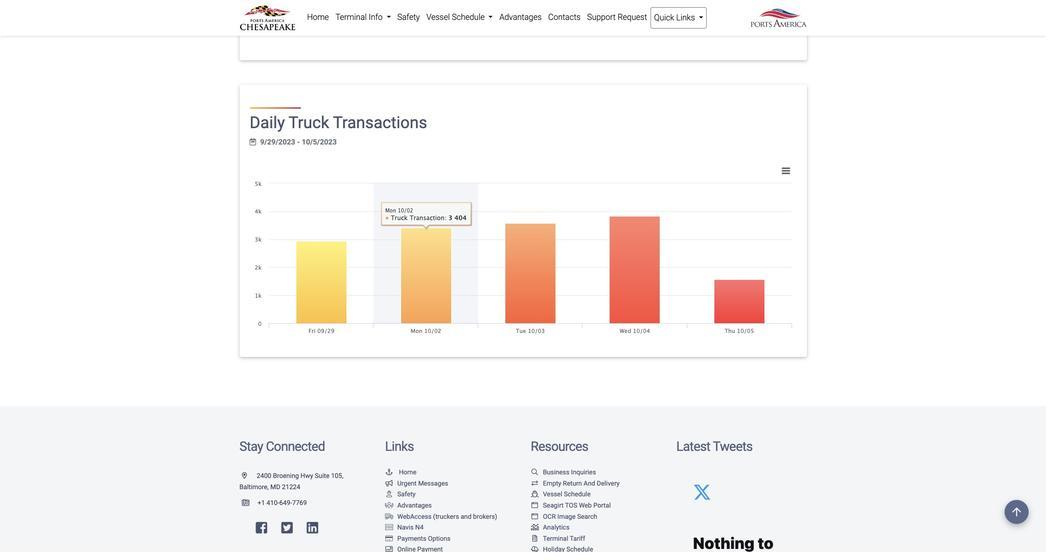 Task type: locate. For each thing, give the bounding box(es) containing it.
1 vertical spatial schedule
[[564, 491, 591, 499]]

1 vertical spatial terminal
[[543, 535, 569, 543]]

safety link for the left vessel schedule link
[[394, 7, 423, 28]]

0 horizontal spatial home link
[[304, 7, 332, 28]]

0 horizontal spatial schedule
[[452, 12, 485, 22]]

file invoice image
[[531, 536, 539, 543]]

n4
[[416, 524, 424, 532]]

md
[[271, 484, 281, 491]]

1 vertical spatial safety
[[398, 491, 416, 499]]

advantages left contacts
[[500, 12, 542, 22]]

safety down urgent
[[398, 491, 416, 499]]

1 horizontal spatial vessel schedule link
[[531, 491, 591, 499]]

2400 broening hwy suite 105, baltimore, md 21224 link
[[240, 473, 344, 491]]

navis
[[398, 524, 414, 532]]

tweets
[[713, 439, 753, 455]]

user hard hat image
[[385, 492, 394, 499]]

home left terminal info
[[307, 12, 329, 22]]

resources
[[531, 439, 589, 455]]

1 horizontal spatial advantages link
[[496, 7, 545, 28]]

safety link
[[394, 7, 423, 28], [385, 491, 416, 499]]

baltimore,
[[240, 484, 269, 491]]

bullhorn image
[[385, 481, 394, 488]]

stay connected
[[240, 439, 325, 455]]

0 horizontal spatial home
[[307, 12, 329, 22]]

search
[[578, 513, 598, 521]]

safety link right info
[[394, 7, 423, 28]]

messages
[[419, 480, 449, 488]]

payments options link
[[385, 535, 451, 543]]

1 horizontal spatial links
[[677, 13, 696, 23]]

1 vertical spatial home link
[[385, 469, 417, 477]]

latest
[[677, 439, 711, 455]]

home up urgent
[[399, 469, 417, 477]]

1 horizontal spatial home link
[[385, 469, 417, 477]]

advantages up webaccess
[[398, 502, 432, 510]]

credit card front image
[[385, 547, 394, 553]]

webaccess (truckers and brokers)
[[398, 513, 498, 521]]

tos
[[566, 502, 578, 510]]

browser image down ship icon
[[531, 503, 539, 510]]

1 vertical spatial vessel schedule
[[543, 491, 591, 499]]

1 vertical spatial browser image
[[531, 514, 539, 521]]

browser image inside 'ocr image search' link
[[531, 514, 539, 521]]

support request
[[588, 12, 648, 22]]

1 horizontal spatial home
[[399, 469, 417, 477]]

analytics image
[[531, 525, 539, 532]]

0 horizontal spatial links
[[385, 439, 414, 455]]

1 horizontal spatial terminal
[[543, 535, 569, 543]]

0 vertical spatial advantages
[[500, 12, 542, 22]]

1 vertical spatial safety link
[[385, 491, 416, 499]]

0 vertical spatial schedule
[[452, 12, 485, 22]]

0 vertical spatial home link
[[304, 7, 332, 28]]

truck
[[289, 113, 329, 133]]

links up anchor 'image'
[[385, 439, 414, 455]]

2 safety from the top
[[398, 491, 416, 499]]

daily truck transactions
[[250, 113, 428, 133]]

1 horizontal spatial advantages
[[500, 12, 542, 22]]

105,
[[331, 473, 344, 480]]

advantages link up webaccess
[[385, 502, 432, 510]]

phone office image
[[242, 501, 258, 507]]

suite
[[315, 473, 330, 480]]

terminal
[[336, 12, 367, 22], [543, 535, 569, 543]]

schedule
[[452, 12, 485, 22], [564, 491, 591, 499]]

contacts link
[[545, 7, 584, 28]]

advantages link left contacts
[[496, 7, 545, 28]]

2 browser image from the top
[[531, 514, 539, 521]]

home
[[307, 12, 329, 22], [399, 469, 417, 477]]

terminal for terminal tariff
[[543, 535, 569, 543]]

home link left terminal info
[[304, 7, 332, 28]]

terminal tariff
[[543, 535, 586, 543]]

1 vertical spatial vessel
[[543, 491, 563, 499]]

links
[[677, 13, 696, 23], [385, 439, 414, 455]]

analytics
[[543, 524, 570, 532]]

safety right info
[[398, 12, 420, 22]]

image
[[558, 513, 576, 521]]

advantages link
[[496, 7, 545, 28], [385, 502, 432, 510]]

0 horizontal spatial vessel schedule
[[427, 12, 487, 22]]

webaccess (truckers and brokers) link
[[385, 513, 498, 521]]

and
[[461, 513, 472, 521]]

schedule inside vessel schedule link
[[452, 12, 485, 22]]

vessel
[[427, 12, 450, 22], [543, 491, 563, 499]]

0 horizontal spatial vessel schedule link
[[423, 7, 496, 28]]

facebook square image
[[256, 522, 267, 535]]

0 vertical spatial advantages link
[[496, 7, 545, 28]]

browser image
[[531, 503, 539, 510], [531, 514, 539, 521]]

terminal for terminal info
[[336, 12, 367, 22]]

webaccess
[[398, 513, 432, 521]]

support request link
[[584, 7, 651, 28]]

browser image up analytics icon
[[531, 514, 539, 521]]

0 vertical spatial safety link
[[394, 7, 423, 28]]

safety link down urgent
[[385, 491, 416, 499]]

0 horizontal spatial terminal
[[336, 12, 367, 22]]

0 vertical spatial browser image
[[531, 503, 539, 510]]

0 vertical spatial safety
[[398, 12, 420, 22]]

latest tweets
[[677, 439, 753, 455]]

safety
[[398, 12, 420, 22], [398, 491, 416, 499]]

home link
[[304, 7, 332, 28], [385, 469, 417, 477]]

links right quick
[[677, 13, 696, 23]]

vessel schedule
[[427, 12, 487, 22], [543, 491, 591, 499]]

home link for urgent messages link
[[385, 469, 417, 477]]

0 horizontal spatial advantages link
[[385, 502, 432, 510]]

0 vertical spatial vessel schedule link
[[423, 7, 496, 28]]

0 vertical spatial vessel
[[427, 12, 450, 22]]

credit card image
[[385, 536, 394, 543]]

browser image inside seagirt tos web portal link
[[531, 503, 539, 510]]

browser image for ocr
[[531, 514, 539, 521]]

brokers)
[[473, 513, 498, 521]]

options
[[428, 535, 451, 543]]

0 vertical spatial terminal
[[336, 12, 367, 22]]

terminal left info
[[336, 12, 367, 22]]

daily
[[250, 113, 285, 133]]

1 vertical spatial advantages link
[[385, 502, 432, 510]]

1 browser image from the top
[[531, 503, 539, 510]]

1 horizontal spatial vessel schedule
[[543, 491, 591, 499]]

terminal down 'analytics'
[[543, 535, 569, 543]]

advantages
[[500, 12, 542, 22], [398, 502, 432, 510]]

0 vertical spatial links
[[677, 13, 696, 23]]

bells image
[[531, 547, 539, 553]]

linkedin image
[[307, 522, 318, 535]]

info
[[369, 12, 383, 22]]

empty return and delivery
[[543, 480, 620, 488]]

analytics link
[[531, 524, 570, 532]]

1 vertical spatial links
[[385, 439, 414, 455]]

empty
[[543, 480, 562, 488]]

0 horizontal spatial advantages
[[398, 502, 432, 510]]

advantages inside 'advantages' link
[[500, 12, 542, 22]]

0 vertical spatial home
[[307, 12, 329, 22]]

vessel schedule link
[[423, 7, 496, 28], [531, 491, 591, 499]]

home link up urgent
[[385, 469, 417, 477]]

exchange image
[[531, 481, 539, 488]]



Task type: describe. For each thing, give the bounding box(es) containing it.
2400
[[257, 473, 272, 480]]

+1 410-649-7769
[[258, 500, 307, 507]]

terminal info link
[[332, 7, 394, 28]]

ocr image search
[[543, 513, 598, 521]]

home inside home link
[[307, 12, 329, 22]]

broening
[[273, 473, 299, 480]]

ship image
[[531, 492, 539, 499]]

seagirt
[[543, 502, 564, 510]]

empty return and delivery link
[[531, 480, 620, 488]]

seagirt tos web portal link
[[531, 502, 611, 510]]

urgent
[[398, 480, 417, 488]]

navis n4 link
[[385, 524, 424, 532]]

649-
[[280, 500, 292, 507]]

1 horizontal spatial schedule
[[564, 491, 591, 499]]

7769
[[292, 500, 307, 507]]

connected
[[266, 439, 325, 455]]

delivery
[[597, 480, 620, 488]]

ocr image search link
[[531, 513, 598, 521]]

410-
[[267, 500, 280, 507]]

9/29/2023 - 10/5/2023
[[260, 138, 337, 147]]

support
[[588, 12, 616, 22]]

portal
[[594, 502, 611, 510]]

stay
[[240, 439, 263, 455]]

hwy
[[301, 473, 313, 480]]

links inside quick links link
[[677, 13, 696, 23]]

inquiries
[[571, 469, 596, 477]]

seagirt tos web portal
[[543, 502, 611, 510]]

-
[[297, 138, 300, 147]]

tariff
[[570, 535, 586, 543]]

quick links link
[[651, 7, 707, 29]]

+1
[[258, 500, 265, 507]]

contacts
[[549, 12, 581, 22]]

navis n4
[[398, 524, 424, 532]]

21224
[[282, 484, 301, 491]]

truck container image
[[385, 514, 394, 521]]

home link for terminal info link
[[304, 7, 332, 28]]

hand receiving image
[[385, 503, 394, 510]]

terminal info
[[336, 12, 385, 22]]

web
[[579, 502, 592, 510]]

map marker alt image
[[242, 474, 255, 480]]

and
[[584, 480, 596, 488]]

0 horizontal spatial vessel
[[427, 12, 450, 22]]

1 vertical spatial vessel schedule link
[[531, 491, 591, 499]]

go to top image
[[1005, 501, 1029, 525]]

1 safety from the top
[[398, 12, 420, 22]]

9/29/2023
[[260, 138, 295, 147]]

search image
[[531, 470, 539, 477]]

payments options
[[398, 535, 451, 543]]

quick links
[[655, 13, 698, 23]]

container storage image
[[385, 525, 394, 532]]

terminal tariff link
[[531, 535, 586, 543]]

anchor image
[[385, 470, 394, 477]]

business
[[543, 469, 570, 477]]

browser image for seagirt
[[531, 503, 539, 510]]

business inquiries
[[543, 469, 596, 477]]

safety link for the bottommost 'advantages' link
[[385, 491, 416, 499]]

2400 broening hwy suite 105, baltimore, md 21224
[[240, 473, 344, 491]]

1 vertical spatial home
[[399, 469, 417, 477]]

payments
[[398, 535, 427, 543]]

calendar week image
[[250, 138, 256, 146]]

urgent messages
[[398, 480, 449, 488]]

urgent messages link
[[385, 480, 449, 488]]

return
[[563, 480, 582, 488]]

business inquiries link
[[531, 469, 596, 477]]

1 vertical spatial advantages
[[398, 502, 432, 510]]

twitter square image
[[281, 522, 293, 535]]

1 horizontal spatial vessel
[[543, 491, 563, 499]]

0 vertical spatial vessel schedule
[[427, 12, 487, 22]]

+1 410-649-7769 link
[[240, 500, 307, 507]]

ocr
[[543, 513, 556, 521]]

transactions
[[333, 113, 428, 133]]

(truckers
[[433, 513, 459, 521]]

10/5/2023
[[302, 138, 337, 147]]

quick
[[655, 13, 675, 23]]

request
[[618, 12, 648, 22]]



Task type: vqa. For each thing, say whether or not it's contained in the screenshot.
rightmost Links
yes



